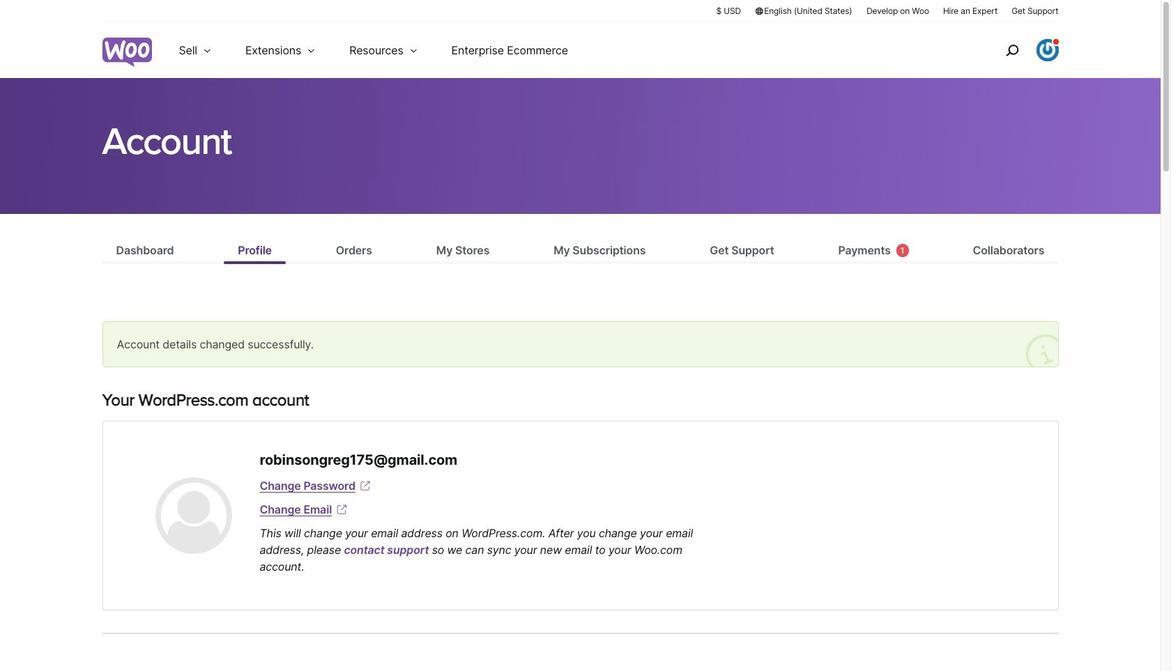 Task type: vqa. For each thing, say whether or not it's contained in the screenshot.
top The External Link icon
yes



Task type: describe. For each thing, give the bounding box(es) containing it.
gravatar image image
[[155, 478, 232, 554]]

open account menu image
[[1037, 39, 1059, 61]]

1 vertical spatial external link image
[[335, 503, 349, 517]]

service navigation menu element
[[976, 28, 1059, 73]]

search image
[[1001, 39, 1023, 61]]



Task type: locate. For each thing, give the bounding box(es) containing it.
0 horizontal spatial external link image
[[335, 503, 349, 517]]

1 horizontal spatial external link image
[[358, 479, 372, 493]]

0 vertical spatial external link image
[[358, 479, 372, 493]]

alert
[[102, 322, 1059, 368]]

external link image
[[358, 479, 372, 493], [335, 503, 349, 517]]



